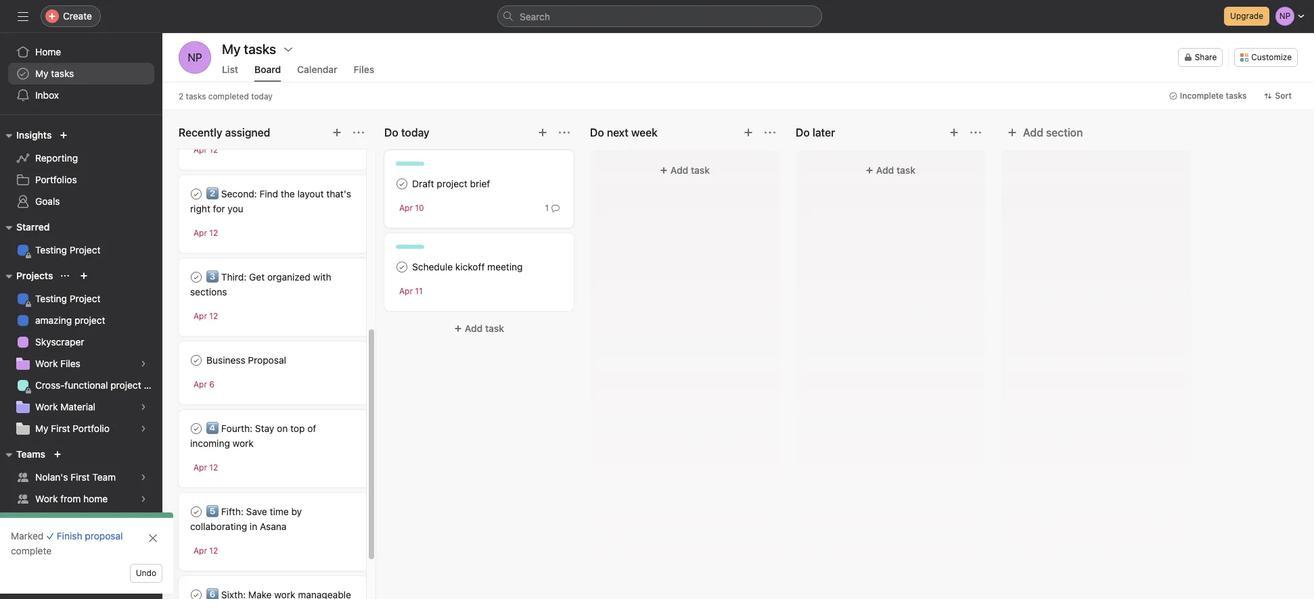 Task type: locate. For each thing, give the bounding box(es) containing it.
1 project from the top
[[70, 244, 100, 256]]

completed checkbox for 2️⃣ second: find the layout that's right for you
[[188, 186, 204, 202]]

2 testing from the top
[[35, 293, 67, 305]]

2 12 from the top
[[209, 228, 218, 238]]

browse teams button
[[11, 532, 78, 551]]

sections
[[190, 286, 227, 298]]

apr 12 button down collaborating
[[194, 546, 218, 556]]

2 horizontal spatial project
[[437, 178, 467, 189]]

from
[[60, 493, 81, 505]]

work for work files
[[35, 358, 58, 369]]

completed checkbox left 4️⃣
[[188, 421, 204, 437]]

add task image for do later
[[949, 127, 960, 138]]

apr 12 button down recently assigned
[[194, 145, 218, 155]]

fifth:
[[221, 506, 244, 518]]

1 add task image from the left
[[332, 127, 342, 138]]

1 horizontal spatial task
[[691, 164, 710, 176]]

add task image up the that's
[[332, 127, 342, 138]]

12 for 2️⃣
[[209, 228, 218, 238]]

add task image
[[537, 127, 548, 138], [949, 127, 960, 138]]

1 vertical spatial testing
[[35, 293, 67, 305]]

more section actions image for do today
[[559, 127, 570, 138]]

apr 12 down recently assigned
[[194, 145, 218, 155]]

more section actions image left do later
[[765, 127, 775, 138]]

2 horizontal spatial tasks
[[1226, 91, 1247, 101]]

create button
[[41, 5, 101, 27]]

completed image for business proposal
[[188, 353, 204, 369]]

0 horizontal spatial add task image
[[332, 127, 342, 138]]

completed image for schedule kickoff meeting
[[394, 259, 410, 275]]

more section actions image
[[353, 127, 364, 138], [559, 127, 570, 138], [765, 127, 775, 138]]

add task
[[671, 164, 710, 176], [876, 164, 916, 176], [465, 323, 504, 334]]

project inside starred element
[[70, 244, 100, 256]]

1 horizontal spatial add task button
[[598, 158, 771, 183]]

2 apr 12 from the top
[[194, 228, 218, 238]]

0 vertical spatial testing
[[35, 244, 67, 256]]

sort
[[1275, 91, 1292, 101]]

work for work from home
[[35, 493, 58, 505]]

completed image left 5️⃣
[[188, 504, 204, 520]]

1 vertical spatial work
[[35, 401, 58, 413]]

hide sidebar image
[[18, 11, 28, 22]]

completed image up right
[[188, 186, 204, 202]]

1 work from the top
[[35, 358, 58, 369]]

11
[[415, 286, 423, 296]]

testing up the 'amazing'
[[35, 293, 67, 305]]

tasks for 2
[[186, 91, 206, 101]]

testing for testing project link in starred element
[[35, 244, 67, 256]]

add task image left do later
[[743, 127, 754, 138]]

4 apr 12 from the top
[[194, 463, 218, 473]]

1 vertical spatial testing project link
[[8, 288, 154, 310]]

insights element
[[0, 123, 162, 215]]

1 horizontal spatial add task image
[[743, 127, 754, 138]]

12 down incoming
[[209, 463, 218, 473]]

1 vertical spatial first
[[71, 472, 90, 483]]

3 12 from the top
[[209, 311, 218, 321]]

1 horizontal spatial first
[[71, 472, 90, 483]]

add task image for do next week
[[743, 127, 754, 138]]

3 more section actions image from the left
[[765, 127, 775, 138]]

testing project
[[35, 244, 100, 256], [35, 293, 100, 305]]

np
[[188, 51, 202, 64]]

upgrade button
[[1224, 7, 1269, 26]]

4 apr 12 button from the top
[[194, 463, 218, 473]]

add task image left do
[[537, 127, 548, 138]]

project left brief
[[437, 178, 467, 189]]

2 tasks completed today
[[179, 91, 273, 101]]

5 apr 12 from the top
[[194, 546, 218, 556]]

apr 11
[[399, 286, 423, 296]]

2 testing project from the top
[[35, 293, 100, 305]]

0 vertical spatial project
[[70, 244, 100, 256]]

0 horizontal spatial files
[[60, 358, 80, 369]]

my up teams
[[35, 423, 48, 434]]

incomplete
[[1180, 91, 1224, 101]]

tasks inside global "element"
[[51, 68, 74, 79]]

first inside "projects" element
[[51, 423, 70, 434]]

project up new project or portfolio icon at the left
[[70, 244, 100, 256]]

tasks
[[51, 68, 74, 79], [1226, 91, 1247, 101], [186, 91, 206, 101]]

0 vertical spatial testing project link
[[8, 240, 154, 261]]

work files
[[35, 358, 80, 369]]

draft project brief
[[412, 178, 490, 189]]

1 horizontal spatial more section actions image
[[559, 127, 570, 138]]

add task button
[[598, 158, 771, 183], [804, 158, 977, 183], [384, 317, 574, 341]]

skyscraper
[[35, 336, 84, 348]]

see details, work files image
[[139, 360, 148, 368]]

starred element
[[0, 215, 162, 264]]

add task button for do later
[[804, 158, 977, 183]]

2 my from the top
[[35, 423, 48, 434]]

1 vertical spatial project
[[74, 315, 105, 326]]

1 my from the top
[[35, 68, 48, 79]]

apr left 10
[[399, 203, 413, 213]]

work down nolan's at left bottom
[[35, 493, 58, 505]]

apr 12 down right
[[194, 228, 218, 238]]

add task image
[[332, 127, 342, 138], [743, 127, 754, 138]]

starred
[[16, 221, 50, 233]]

apr 6
[[194, 380, 215, 390]]

save
[[246, 506, 267, 518]]

show options, current sort, top image
[[61, 272, 69, 280]]

Completed checkbox
[[188, 186, 204, 202], [394, 259, 410, 275], [188, 353, 204, 369], [188, 421, 204, 437], [188, 504, 204, 520]]

my for my tasks
[[35, 68, 48, 79]]

apr left the 6
[[194, 380, 207, 390]]

1
[[545, 203, 549, 213]]

apr 12 button for 3️⃣
[[194, 311, 218, 321]]

apr 12 button down incoming
[[194, 463, 218, 473]]

3 apr 12 from the top
[[194, 311, 218, 321]]

see details, work from home image
[[139, 495, 148, 503]]

2 add task image from the left
[[949, 127, 960, 138]]

work material
[[35, 401, 95, 413]]

1 testing project link from the top
[[8, 240, 154, 261]]

upgrade
[[1230, 11, 1263, 21]]

new project or portfolio image
[[80, 272, 88, 280]]

first inside teams element
[[71, 472, 90, 483]]

work up "cross-"
[[35, 358, 58, 369]]

2 apr 12 button from the top
[[194, 228, 218, 238]]

add for the 'add task' button related to do later
[[876, 164, 894, 176]]

tasks right '2'
[[186, 91, 206, 101]]

testing project inside starred element
[[35, 244, 100, 256]]

portfolios
[[35, 174, 77, 185]]

0 vertical spatial first
[[51, 423, 70, 434]]

teams
[[48, 536, 72, 546]]

first up work from home link
[[71, 472, 90, 483]]

completed image
[[188, 186, 204, 202], [394, 259, 410, 275], [188, 269, 204, 286], [188, 504, 204, 520]]

top
[[290, 423, 305, 434]]

2 more section actions image from the left
[[559, 127, 570, 138]]

finish
[[57, 531, 82, 542]]

12 down for
[[209, 228, 218, 238]]

apr 12 button
[[194, 145, 218, 155], [194, 228, 218, 238], [194, 311, 218, 321], [194, 463, 218, 473], [194, 546, 218, 556]]

2️⃣
[[206, 188, 219, 200]]

completed image left 3️⃣
[[188, 269, 204, 286]]

home
[[35, 46, 61, 58]]

1 vertical spatial completed checkbox
[[188, 269, 204, 286]]

2
[[179, 91, 184, 101]]

1 horizontal spatial tasks
[[186, 91, 206, 101]]

inbox link
[[8, 85, 154, 106]]

apr down incoming
[[194, 463, 207, 473]]

see details, nolan's first team image
[[139, 474, 148, 482]]

0 vertical spatial files
[[354, 64, 374, 75]]

apr 12 down sections on the top left of page
[[194, 311, 218, 321]]

add for do next week's the 'add task' button
[[671, 164, 688, 176]]

completed checkbox up apr 11 button in the top of the page
[[394, 259, 410, 275]]

apr 12 button down sections on the top left of page
[[194, 311, 218, 321]]

you
[[228, 203, 243, 215]]

add task image left more section actions icon
[[949, 127, 960, 138]]

2 horizontal spatial more section actions image
[[765, 127, 775, 138]]

testing project up show options, current sort, top icon
[[35, 244, 100, 256]]

home
[[83, 493, 108, 505]]

1 vertical spatial files
[[60, 358, 80, 369]]

completed image
[[394, 176, 410, 192], [188, 353, 204, 369], [188, 421, 204, 437], [188, 587, 204, 600]]

time
[[270, 506, 289, 518]]

1 testing from the top
[[35, 244, 67, 256]]

organized
[[267, 271, 311, 283]]

projects button
[[0, 268, 53, 284]]

2 add task image from the left
[[743, 127, 754, 138]]

team
[[92, 472, 116, 483]]

1 vertical spatial my
[[35, 423, 48, 434]]

managers link
[[8, 510, 154, 532]]

completed image for 5️⃣ fifth: save time by collaborating in asana
[[188, 504, 204, 520]]

completed checkbox for 5️⃣ fifth: save time by collaborating in asana
[[188, 504, 204, 520]]

add task for do next week
[[671, 164, 710, 176]]

12 down collaborating
[[209, 546, 218, 556]]

0 vertical spatial work
[[35, 358, 58, 369]]

Search tasks, projects, and more text field
[[497, 5, 822, 27]]

schedule kickoff meeting
[[412, 261, 523, 273]]

2 horizontal spatial add task
[[876, 164, 916, 176]]

apr 11 button
[[399, 286, 423, 296]]

project left plan on the bottom left
[[110, 380, 141, 391]]

0 vertical spatial completed checkbox
[[394, 176, 410, 192]]

my inside global "element"
[[35, 68, 48, 79]]

project
[[70, 244, 100, 256], [70, 293, 100, 305]]

testing project up amazing project
[[35, 293, 100, 305]]

completed checkbox left 5️⃣
[[188, 504, 204, 520]]

work
[[35, 358, 58, 369], [35, 401, 58, 413], [35, 493, 58, 505]]

add section button
[[1002, 120, 1088, 145]]

tasks right incomplete
[[1226, 91, 1247, 101]]

completed checkbox up apr 6
[[188, 353, 204, 369]]

browse teams image
[[53, 451, 62, 459]]

project up the amazing project link
[[70, 293, 100, 305]]

12 down recently assigned
[[209, 145, 218, 155]]

right
[[190, 203, 210, 215]]

files right calendar on the left of page
[[354, 64, 374, 75]]

completed image for draft project brief
[[394, 176, 410, 192]]

completed checkbox for 4️⃣ fourth: stay on top of incoming work
[[188, 421, 204, 437]]

first
[[51, 423, 70, 434], [71, 472, 90, 483]]

testing down starred
[[35, 244, 67, 256]]

2 vertical spatial completed checkbox
[[188, 587, 204, 600]]

testing project link down new project or portfolio icon at the left
[[8, 288, 154, 310]]

add task for do later
[[876, 164, 916, 176]]

testing
[[35, 244, 67, 256], [35, 293, 67, 305]]

1 more section actions image from the left
[[353, 127, 364, 138]]

1 horizontal spatial add task image
[[949, 127, 960, 138]]

work for work material
[[35, 401, 58, 413]]

1 add task image from the left
[[537, 127, 548, 138]]

2 vertical spatial work
[[35, 493, 58, 505]]

2 project from the top
[[70, 293, 100, 305]]

project up skyscraper link
[[74, 315, 105, 326]]

completed checkbox for 3️⃣ third: get organized with sections
[[188, 269, 204, 286]]

more section actions image
[[970, 127, 981, 138]]

✓
[[46, 531, 54, 542]]

tasks inside dropdown button
[[1226, 91, 1247, 101]]

projects
[[16, 270, 53, 282]]

more section actions image left do
[[559, 127, 570, 138]]

amazing project
[[35, 315, 105, 326]]

2 vertical spatial project
[[110, 380, 141, 391]]

first for my
[[51, 423, 70, 434]]

1 horizontal spatial add task
[[671, 164, 710, 176]]

completed checkbox up right
[[188, 186, 204, 202]]

testing inside "projects" element
[[35, 293, 67, 305]]

0 vertical spatial my
[[35, 68, 48, 79]]

0 horizontal spatial first
[[51, 423, 70, 434]]

draft
[[412, 178, 434, 189]]

0 horizontal spatial more section actions image
[[353, 127, 364, 138]]

testing inside starred element
[[35, 244, 67, 256]]

tasks down home
[[51, 68, 74, 79]]

complete
[[11, 545, 52, 557]]

0 vertical spatial testing project
[[35, 244, 100, 256]]

2 work from the top
[[35, 401, 58, 413]]

apr 12 down collaborating
[[194, 546, 218, 556]]

first down 'work material'
[[51, 423, 70, 434]]

1 testing project from the top
[[35, 244, 100, 256]]

0 horizontal spatial project
[[74, 315, 105, 326]]

3 apr 12 button from the top
[[194, 311, 218, 321]]

0 horizontal spatial add task image
[[537, 127, 548, 138]]

4 12 from the top
[[209, 463, 218, 473]]

1 vertical spatial testing project
[[35, 293, 100, 305]]

see details, work material image
[[139, 403, 148, 411]]

insights
[[16, 129, 52, 141]]

12 for 3️⃣
[[209, 311, 218, 321]]

my inside "projects" element
[[35, 423, 48, 434]]

completed image up apr 11 button in the top of the page
[[394, 259, 410, 275]]

0 horizontal spatial tasks
[[51, 68, 74, 79]]

work inside teams element
[[35, 493, 58, 505]]

completed
[[208, 91, 249, 101]]

Completed checkbox
[[394, 176, 410, 192], [188, 269, 204, 286], [188, 587, 204, 600]]

incomplete tasks
[[1180, 91, 1247, 101]]

work down "cross-"
[[35, 401, 58, 413]]

reporting link
[[8, 148, 154, 169]]

apr 12 down incoming
[[194, 463, 218, 473]]

files down skyscraper link
[[60, 358, 80, 369]]

apr 12 button for 4️⃣
[[194, 463, 218, 473]]

starred button
[[0, 219, 50, 235]]

calendar link
[[297, 64, 337, 82]]

add for 'add section' button
[[1023, 127, 1043, 139]]

add inside button
[[1023, 127, 1043, 139]]

cross-functional project plan
[[35, 380, 162, 391]]

2 horizontal spatial task
[[897, 164, 916, 176]]

project
[[437, 178, 467, 189], [74, 315, 105, 326], [110, 380, 141, 391]]

customize
[[1251, 52, 1292, 62]]

testing project link up new project or portfolio icon at the left
[[8, 240, 154, 261]]

0 vertical spatial project
[[437, 178, 467, 189]]

1 apr 12 from the top
[[194, 145, 218, 155]]

2 horizontal spatial add task button
[[804, 158, 977, 183]]

5 apr 12 button from the top
[[194, 546, 218, 556]]

share
[[1195, 52, 1217, 62]]

apr 12 button down right
[[194, 228, 218, 238]]

my up "inbox"
[[35, 68, 48, 79]]

1 vertical spatial project
[[70, 293, 100, 305]]

reporting
[[35, 152, 78, 164]]

incomplete tasks button
[[1163, 87, 1253, 106]]

more section actions image left the "do today"
[[353, 127, 364, 138]]

5 12 from the top
[[209, 546, 218, 556]]

12 down sections on the top left of page
[[209, 311, 218, 321]]

3 work from the top
[[35, 493, 58, 505]]



Task type: vqa. For each thing, say whether or not it's contained in the screenshot.


Task type: describe. For each thing, give the bounding box(es) containing it.
in
[[250, 521, 257, 533]]

teams element
[[0, 443, 162, 554]]

business
[[206, 355, 245, 366]]

skyscraper link
[[8, 332, 154, 353]]

do
[[590, 127, 604, 139]]

apr 12 button for 2️⃣
[[194, 228, 218, 238]]

1 horizontal spatial files
[[354, 64, 374, 75]]

do today
[[384, 127, 429, 139]]

inbox
[[35, 89, 59, 101]]

get
[[249, 271, 265, 283]]

work
[[233, 438, 254, 449]]

my first portfolio
[[35, 423, 110, 434]]

apr down recently assigned
[[194, 145, 207, 155]]

testing project link inside starred element
[[8, 240, 154, 261]]

board
[[254, 64, 281, 75]]

material
[[60, 401, 95, 413]]

my tasks
[[35, 68, 74, 79]]

section
[[1046, 127, 1083, 139]]

layout
[[297, 188, 324, 200]]

task for do later
[[897, 164, 916, 176]]

amazing project link
[[8, 310, 154, 332]]

3️⃣
[[206, 271, 219, 283]]

the
[[281, 188, 295, 200]]

3️⃣ third: get organized with sections
[[190, 271, 331, 298]]

files inside "projects" element
[[60, 358, 80, 369]]

5️⃣ fifth: save time by collaborating in asana
[[190, 506, 302, 533]]

marked ✓ finish proposal complete
[[11, 531, 123, 557]]

add for leftmost the 'add task' button
[[465, 323, 483, 334]]

list
[[222, 64, 238, 75]]

6
[[209, 380, 215, 390]]

apr 12 for 4️⃣
[[194, 463, 218, 473]]

calendar
[[297, 64, 337, 75]]

1 apr 12 button from the top
[[194, 145, 218, 155]]

1 12 from the top
[[209, 145, 218, 155]]

testing for 2nd testing project link
[[35, 293, 67, 305]]

apr 12 for 2️⃣
[[194, 228, 218, 238]]

tasks for my
[[51, 68, 74, 79]]

by
[[291, 506, 302, 518]]

do next week
[[590, 127, 658, 139]]

see details, my first portfolio image
[[139, 425, 148, 433]]

nolan's
[[35, 472, 68, 483]]

for
[[213, 203, 225, 215]]

sort button
[[1258, 87, 1298, 106]]

apr down sections on the top left of page
[[194, 311, 207, 321]]

nolan's first team link
[[8, 467, 154, 489]]

add task image for recently assigned
[[332, 127, 342, 138]]

completed image for 2️⃣ second: find the layout that's right for you
[[188, 186, 204, 202]]

apr 10
[[399, 203, 424, 213]]

kickoff
[[455, 261, 485, 273]]

12 for 4️⃣
[[209, 463, 218, 473]]

cross-functional project plan link
[[8, 375, 162, 397]]

completed image for 4️⃣ fourth: stay on top of incoming work
[[188, 421, 204, 437]]

schedule
[[412, 261, 453, 273]]

work from home link
[[8, 489, 154, 510]]

brief
[[470, 178, 490, 189]]

incoming
[[190, 438, 230, 449]]

meeting
[[487, 261, 523, 273]]

1 horizontal spatial project
[[110, 380, 141, 391]]

stay
[[255, 423, 274, 434]]

asana
[[260, 521, 287, 533]]

project for draft
[[437, 178, 467, 189]]

0 horizontal spatial task
[[485, 323, 504, 334]]

collaborating
[[190, 521, 247, 533]]

✓ finish proposal link
[[46, 531, 123, 542]]

close image
[[148, 533, 158, 544]]

task for do next week
[[691, 164, 710, 176]]

apr down collaborating
[[194, 546, 207, 556]]

browse
[[17, 536, 46, 546]]

apr 6 button
[[194, 380, 215, 390]]

amazing
[[35, 315, 72, 326]]

add task button for do next week
[[598, 158, 771, 183]]

that's
[[326, 188, 351, 200]]

new image
[[60, 131, 68, 139]]

portfolio
[[73, 423, 110, 434]]

testing project inside "projects" element
[[35, 293, 100, 305]]

nolan's first team
[[35, 472, 116, 483]]

5️⃣
[[206, 506, 219, 518]]

1 button
[[542, 201, 562, 215]]

completed checkbox for schedule kickoff meeting
[[394, 259, 410, 275]]

third:
[[221, 271, 247, 283]]

completed checkbox for draft project brief
[[394, 176, 410, 192]]

project for amazing
[[74, 315, 105, 326]]

np button
[[179, 41, 211, 74]]

completed image for 3️⃣ third: get organized with sections
[[188, 269, 204, 286]]

10
[[415, 203, 424, 213]]

projects element
[[0, 264, 162, 443]]

first for nolan's
[[71, 472, 90, 483]]

apr down right
[[194, 228, 207, 238]]

today
[[251, 91, 273, 101]]

teams button
[[0, 447, 45, 463]]

0 horizontal spatial add task button
[[384, 317, 574, 341]]

next week
[[607, 127, 658, 139]]

goals link
[[8, 191, 154, 212]]

undo
[[136, 568, 156, 579]]

my first portfolio link
[[8, 418, 154, 440]]

my for my first portfolio
[[35, 423, 48, 434]]

customize button
[[1234, 48, 1298, 67]]

tasks for incomplete
[[1226, 91, 1247, 101]]

recently assigned
[[179, 127, 270, 139]]

undo button
[[130, 564, 162, 583]]

work material link
[[8, 397, 154, 418]]

apr 12 for 3️⃣
[[194, 311, 218, 321]]

insights button
[[0, 127, 52, 143]]

completed checkbox for business proposal
[[188, 353, 204, 369]]

plan
[[144, 380, 162, 391]]

2️⃣ second: find the layout that's right for you
[[190, 188, 351, 215]]

2 testing project link from the top
[[8, 288, 154, 310]]

share button
[[1178, 48, 1223, 67]]

global element
[[0, 33, 162, 114]]

my tasks
[[222, 41, 276, 57]]

apr left 11
[[399, 286, 413, 296]]

apr 10 button
[[399, 203, 424, 213]]

more section actions image for recently assigned
[[353, 127, 364, 138]]

list link
[[222, 64, 238, 82]]

add task image for do today
[[537, 127, 548, 138]]

4️⃣
[[206, 423, 219, 434]]

on
[[277, 423, 288, 434]]

0 horizontal spatial add task
[[465, 323, 504, 334]]

show options image
[[283, 44, 294, 55]]

board link
[[254, 64, 281, 82]]

more section actions image for do next week
[[765, 127, 775, 138]]

business proposal
[[206, 355, 286, 366]]

proposal
[[85, 531, 123, 542]]



